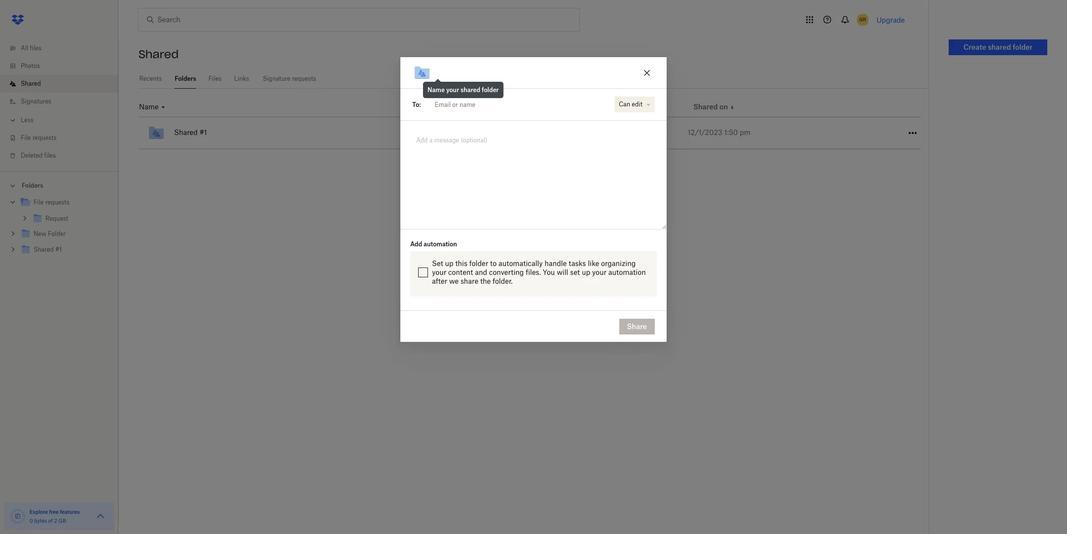 Task type: locate. For each thing, give the bounding box(es) containing it.
signature requests
[[263, 75, 316, 82]]

requests right signature
[[292, 75, 316, 82]]

1 vertical spatial file requests link
[[20, 196, 110, 210]]

shared left #1
[[174, 128, 198, 136]]

signature
[[263, 75, 290, 82]]

1 vertical spatial folders
[[22, 182, 43, 189]]

file requests link
[[8, 129, 118, 147], [20, 196, 110, 210]]

0 vertical spatial up
[[445, 260, 453, 268]]

up right set in the right bottom of the page
[[582, 268, 590, 277]]

upgrade link
[[877, 16, 905, 24]]

file
[[21, 134, 31, 142], [34, 199, 44, 206]]

0 vertical spatial automation
[[424, 241, 457, 248]]

0 horizontal spatial bytes
[[34, 518, 47, 524]]

shared inside list item
[[21, 80, 41, 87]]

0 vertical spatial folder
[[1013, 43, 1033, 51]]

shared right the create
[[988, 43, 1011, 51]]

0 vertical spatial folders
[[175, 75, 196, 82]]

up
[[445, 260, 453, 268], [582, 268, 590, 277]]

file requests link inside group
[[20, 196, 110, 210]]

your
[[446, 86, 459, 94], [432, 268, 446, 277], [592, 268, 607, 277]]

content
[[448, 268, 473, 277]]

1 horizontal spatial files
[[44, 152, 56, 159]]

up right set in the left of the page
[[445, 260, 453, 268]]

photos link
[[8, 57, 118, 75]]

list
[[0, 34, 118, 172]]

file down folders button
[[34, 199, 44, 206]]

1 vertical spatial shared
[[21, 80, 41, 87]]

files
[[208, 75, 222, 82]]

0 horizontal spatial 0
[[30, 518, 33, 524]]

sharing modal dialog
[[400, 57, 667, 421]]

shared right name at the left top
[[461, 86, 480, 94]]

tab list
[[139, 69, 929, 89]]

signatures
[[21, 98, 51, 105]]

share
[[627, 322, 647, 331]]

shared link
[[8, 75, 118, 93]]

bytes down explore
[[34, 518, 47, 524]]

folder up the and
[[469, 260, 488, 268]]

0 horizontal spatial automation
[[424, 241, 457, 248]]

files.
[[526, 268, 541, 277]]

shared #1 link
[[146, 117, 481, 149]]

file requests
[[21, 134, 57, 142], [34, 199, 69, 206]]

file requests up deleted files
[[21, 134, 57, 142]]

your down like
[[592, 268, 607, 277]]

all
[[21, 44, 28, 52]]

0 down name your shared folder
[[455, 128, 460, 136]]

shared down photos
[[21, 80, 41, 87]]

0 vertical spatial file requests link
[[8, 129, 118, 147]]

less image
[[8, 115, 18, 125]]

Contact name field
[[431, 97, 610, 113]]

gb
[[58, 518, 66, 524]]

folder inside set up this folder to automatically handle tasks like organizing your content and converting files. you will set up your automation after we share the folder.
[[469, 260, 488, 268]]

shared
[[139, 47, 179, 61], [21, 80, 41, 87], [174, 128, 198, 136]]

folders link
[[174, 69, 196, 87]]

#1
[[200, 128, 207, 136]]

folders
[[175, 75, 196, 82], [22, 182, 43, 189]]

tasks
[[569, 260, 586, 268]]

folder right the create
[[1013, 43, 1033, 51]]

recents
[[139, 75, 162, 82]]

1 vertical spatial 0
[[30, 518, 33, 524]]

requests down folders button
[[45, 199, 69, 206]]

files right deleted
[[44, 152, 56, 159]]

2 vertical spatial requests
[[45, 199, 69, 206]]

handle
[[545, 260, 567, 268]]

1 horizontal spatial up
[[582, 268, 590, 277]]

signatures link
[[8, 93, 118, 110]]

1 vertical spatial files
[[44, 152, 56, 159]]

12/1/2023 1:50 pm
[[688, 128, 750, 136]]

and
[[475, 268, 487, 277]]

bytes inside "explore free features 0 bytes of 2 gb"
[[34, 518, 47, 524]]

requests
[[292, 75, 316, 82], [32, 134, 57, 142], [45, 199, 69, 206]]

folders left 'files' at the top of the page
[[175, 75, 196, 82]]

recents link
[[139, 69, 163, 87]]

None field
[[421, 95, 612, 115]]

1 vertical spatial bytes
[[34, 518, 47, 524]]

dropbox image
[[8, 10, 28, 30]]

0 vertical spatial file requests
[[21, 134, 57, 142]]

0
[[455, 128, 460, 136], [30, 518, 33, 524]]

0 horizontal spatial folders
[[22, 182, 43, 189]]

set up this folder to automatically handle tasks like organizing your content and converting files. you will set up your automation after we share the folder.
[[432, 260, 646, 286]]

1 horizontal spatial folders
[[175, 75, 196, 82]]

0 horizontal spatial shared
[[461, 86, 480, 94]]

requests inside tab list
[[292, 75, 316, 82]]

tab list containing recents
[[139, 69, 929, 89]]

0 vertical spatial shared
[[988, 43, 1011, 51]]

1 horizontal spatial 0
[[455, 128, 460, 136]]

requests up deleted files
[[32, 134, 57, 142]]

1 horizontal spatial file
[[34, 199, 44, 206]]

1 vertical spatial automation
[[608, 268, 646, 277]]

your up after
[[432, 268, 446, 277]]

1 vertical spatial file requests
[[34, 199, 69, 206]]

folder up contact name field at the top of page
[[482, 86, 499, 94]]

folders down deleted
[[22, 182, 43, 189]]

1 vertical spatial file
[[34, 199, 44, 206]]

folders button
[[0, 178, 118, 193]]

1 vertical spatial up
[[582, 268, 590, 277]]

deleted files
[[21, 152, 56, 159]]

0 vertical spatial files
[[30, 44, 41, 52]]

0 horizontal spatial files
[[30, 44, 41, 52]]

share button
[[619, 319, 655, 335]]

0 horizontal spatial up
[[445, 260, 453, 268]]

1 vertical spatial shared
[[461, 86, 480, 94]]

folder
[[1013, 43, 1033, 51], [482, 86, 499, 94], [469, 260, 488, 268]]

like
[[588, 260, 599, 268]]

create
[[964, 43, 986, 51]]

file requests link up deleted files
[[8, 129, 118, 147]]

upgrade
[[877, 16, 905, 24]]

bytes
[[462, 128, 480, 136], [34, 518, 47, 524]]

shared up the recents link
[[139, 47, 179, 61]]

automation
[[424, 241, 457, 248], [608, 268, 646, 277]]

all files link
[[8, 39, 118, 57]]

0 down explore
[[30, 518, 33, 524]]

file requests down folders button
[[34, 199, 69, 206]]

we
[[449, 277, 459, 286]]

shared inside sharing modal 'dialog'
[[461, 86, 480, 94]]

file inside group
[[34, 199, 44, 206]]

file down less
[[21, 134, 31, 142]]

files
[[30, 44, 41, 52], [44, 152, 56, 159]]

1 horizontal spatial automation
[[608, 268, 646, 277]]

1 vertical spatial folder
[[482, 86, 499, 94]]

0 vertical spatial requests
[[292, 75, 316, 82]]

less
[[21, 116, 34, 124]]

0 vertical spatial file
[[21, 134, 31, 142]]

file requests link down folders button
[[20, 196, 110, 210]]

automation up set in the left of the page
[[424, 241, 457, 248]]

Add a message (optional) text field
[[412, 133, 655, 156]]

shared
[[988, 43, 1011, 51], [461, 86, 480, 94]]

automation down organizing
[[608, 268, 646, 277]]

set
[[432, 260, 443, 268]]

2 vertical spatial folder
[[469, 260, 488, 268]]

1:50
[[724, 128, 738, 136]]

folder inside button
[[1013, 43, 1033, 51]]

to
[[490, 260, 497, 268]]

files right all
[[30, 44, 41, 52]]

0 vertical spatial shared
[[139, 47, 179, 61]]

bytes down name your shared folder
[[462, 128, 480, 136]]

deleted
[[21, 152, 43, 159]]

12/1/2023
[[688, 128, 722, 136]]

2 vertical spatial shared
[[174, 128, 198, 136]]

1 horizontal spatial bytes
[[462, 128, 480, 136]]

all files
[[21, 44, 41, 52]]

1 horizontal spatial shared
[[988, 43, 1011, 51]]



Task type: describe. For each thing, give the bounding box(es) containing it.
your right name at the left top
[[446, 86, 459, 94]]

folders inside tab list
[[175, 75, 196, 82]]

name
[[428, 86, 445, 94]]

explore
[[30, 509, 48, 515]]

links link
[[234, 69, 250, 87]]

after
[[432, 277, 447, 286]]

converting
[[489, 268, 524, 277]]

0 inside "explore free features 0 bytes of 2 gb"
[[30, 518, 33, 524]]

name your shared folder
[[428, 86, 499, 94]]

create shared folder button
[[949, 39, 1047, 55]]

folder.
[[493, 277, 513, 286]]

free
[[49, 509, 59, 515]]

share
[[461, 277, 478, 286]]

the
[[480, 277, 491, 286]]

edit
[[632, 101, 643, 108]]

can edit button
[[614, 97, 655, 113]]

automatically
[[499, 260, 543, 268]]

folder for set up this folder to automatically handle tasks like organizing your content and converting files. you will set up your automation after we share the folder.
[[469, 260, 488, 268]]

shared #1
[[174, 128, 207, 136]]

create shared folder
[[964, 43, 1033, 51]]

of
[[48, 518, 53, 524]]

shared list item
[[0, 75, 118, 93]]

0 vertical spatial bytes
[[462, 128, 480, 136]]

0 horizontal spatial file
[[21, 134, 31, 142]]

can
[[619, 101, 630, 108]]

file requests group
[[0, 193, 118, 265]]

shared inside button
[[988, 43, 1011, 51]]

requests inside group
[[45, 199, 69, 206]]

photos
[[21, 62, 40, 70]]

set
[[570, 268, 580, 277]]

list containing all files
[[0, 34, 118, 172]]

you
[[543, 268, 555, 277]]

will
[[557, 268, 568, 277]]

2
[[54, 518, 57, 524]]

this
[[455, 260, 467, 268]]

features
[[60, 509, 80, 515]]

explore free features 0 bytes of 2 gb
[[30, 509, 80, 524]]

signature requests link
[[261, 69, 318, 87]]

files for all files
[[30, 44, 41, 52]]

folder for name your shared folder
[[482, 86, 499, 94]]

shared #1 image
[[146, 123, 166, 143]]

add automation
[[410, 241, 457, 248]]

can edit
[[619, 101, 643, 108]]

organizing
[[601, 260, 636, 268]]

automation inside set up this folder to automatically handle tasks like organizing your content and converting files. you will set up your automation after we share the folder.
[[608, 268, 646, 277]]

pm
[[740, 128, 750, 136]]

file requests inside group
[[34, 199, 69, 206]]

folders inside button
[[22, 182, 43, 189]]

1 vertical spatial requests
[[32, 134, 57, 142]]

0 vertical spatial 0
[[455, 128, 460, 136]]

deleted files link
[[8, 147, 118, 165]]

0 bytes
[[455, 128, 480, 136]]

links
[[234, 75, 249, 82]]

files for deleted files
[[44, 152, 56, 159]]

quota usage element
[[10, 509, 26, 525]]

add
[[410, 241, 422, 248]]

to:
[[412, 101, 421, 108]]

files link
[[208, 69, 222, 87]]



Task type: vqa. For each thing, say whether or not it's contained in the screenshot.
the 1:50 on the right top of the page
yes



